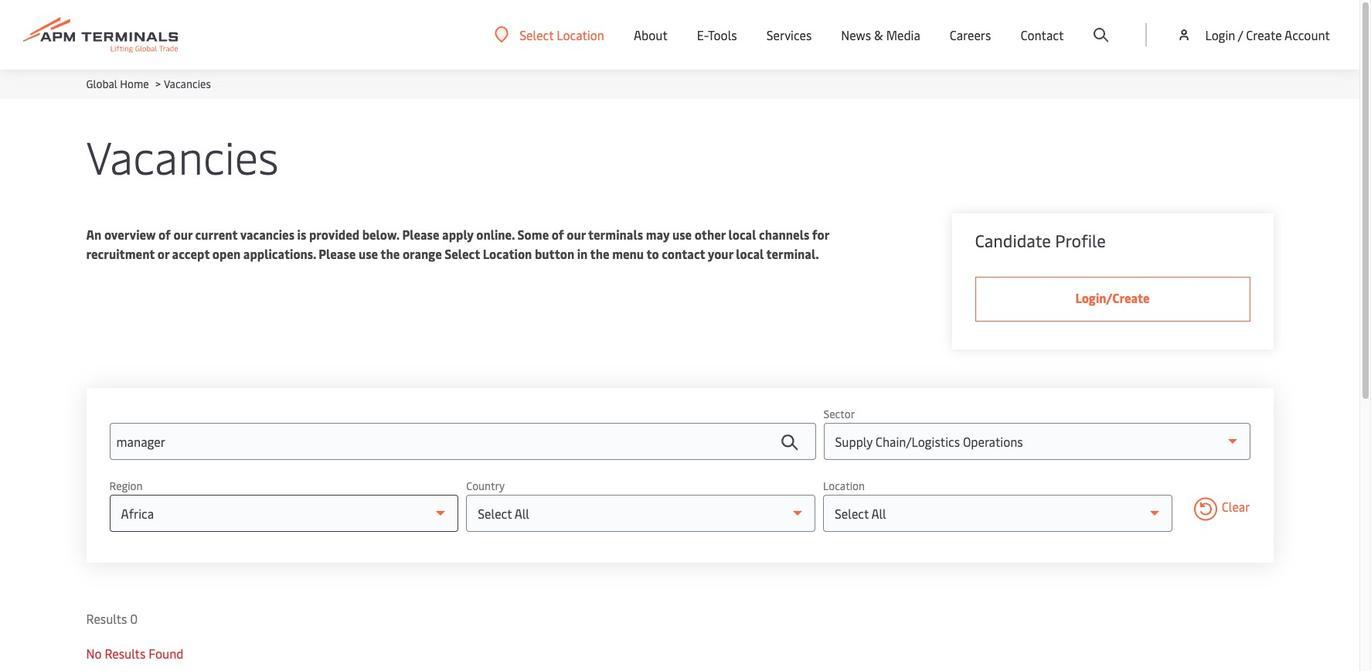 Task type: vqa. For each thing, say whether or not it's contained in the screenshot.
accept
yes



Task type: locate. For each thing, give the bounding box(es) containing it.
1 horizontal spatial select
[[520, 26, 554, 43]]

0 vertical spatial local
[[729, 226, 757, 243]]

2 vertical spatial location
[[823, 479, 865, 493]]

of
[[158, 226, 171, 243], [552, 226, 564, 243]]

1 of from the left
[[158, 226, 171, 243]]

login / create account link
[[1177, 0, 1331, 70]]

vacancies right >
[[164, 77, 211, 91]]

an overview of our current vacancies is provided below. please apply online. some of our terminals may use other local channels for recruitment or accept open applications.
[[86, 226, 829, 262]]

local
[[729, 226, 757, 243], [736, 245, 764, 262]]

0 horizontal spatial select
[[445, 245, 480, 262]]

terminals
[[588, 226, 643, 243]]

select
[[520, 26, 554, 43], [445, 245, 480, 262]]

1 horizontal spatial of
[[552, 226, 564, 243]]

location down online.
[[483, 245, 532, 262]]

profile
[[1056, 229, 1106, 252]]

text search text field
[[109, 423, 816, 460]]

terminal.
[[767, 245, 819, 262]]

>
[[155, 77, 161, 91]]

results left 0
[[86, 610, 127, 627]]

location
[[557, 26, 605, 43], [483, 245, 532, 262], [823, 479, 865, 493]]

use inside an overview of our current vacancies is provided below. please apply online. some of our terminals may use other local channels for recruitment or accept open applications.
[[673, 226, 692, 243]]

please
[[402, 226, 440, 243], [319, 245, 356, 262]]

services button
[[767, 0, 812, 70]]

some
[[518, 226, 549, 243]]

about
[[634, 26, 668, 43]]

login
[[1206, 26, 1236, 43]]

1 vertical spatial use
[[359, 245, 378, 262]]

our up accept
[[174, 226, 193, 243]]

menu
[[613, 245, 644, 262]]

please down "provided" on the top of page
[[319, 245, 356, 262]]

0 horizontal spatial use
[[359, 245, 378, 262]]

the right in at the left top of the page
[[590, 245, 610, 262]]

0
[[130, 610, 138, 627]]

location down sector at the right bottom of the page
[[823, 479, 865, 493]]

online.
[[476, 226, 515, 243]]

0 horizontal spatial of
[[158, 226, 171, 243]]

local up your
[[729, 226, 757, 243]]

of up button
[[552, 226, 564, 243]]

0 horizontal spatial our
[[174, 226, 193, 243]]

1 vertical spatial location
[[483, 245, 532, 262]]

no results found
[[86, 645, 184, 662]]

0 horizontal spatial the
[[381, 245, 400, 262]]

global
[[86, 77, 117, 91]]

please use the orange select location button in the menu to contact your local terminal.
[[319, 245, 819, 262]]

our
[[174, 226, 193, 243], [567, 226, 586, 243]]

1 horizontal spatial use
[[673, 226, 692, 243]]

news & media button
[[841, 0, 921, 70]]

candidate
[[975, 229, 1051, 252]]

location left "about"
[[557, 26, 605, 43]]

0 vertical spatial location
[[557, 26, 605, 43]]

news
[[841, 26, 871, 43]]

1 horizontal spatial please
[[402, 226, 440, 243]]

0 vertical spatial use
[[673, 226, 692, 243]]

vacancies down >
[[86, 125, 279, 186]]

1 vertical spatial local
[[736, 245, 764, 262]]

account
[[1285, 26, 1331, 43]]

vacancies
[[164, 77, 211, 91], [86, 125, 279, 186]]

the
[[381, 245, 400, 262], [590, 245, 610, 262]]

of up or
[[158, 226, 171, 243]]

in
[[577, 245, 588, 262]]

contact
[[662, 245, 705, 262]]

recruitment
[[86, 245, 155, 262]]

found
[[149, 645, 184, 662]]

overview
[[104, 226, 156, 243]]

please up orange
[[402, 226, 440, 243]]

local right your
[[736, 245, 764, 262]]

results 0
[[86, 610, 138, 627]]

0 horizontal spatial please
[[319, 245, 356, 262]]

about button
[[634, 0, 668, 70]]

&
[[874, 26, 884, 43]]

2 the from the left
[[590, 245, 610, 262]]

to
[[647, 245, 659, 262]]

your
[[708, 245, 734, 262]]

results right no
[[105, 645, 146, 662]]

/
[[1239, 26, 1244, 43]]

use
[[673, 226, 692, 243], [359, 245, 378, 262]]

the down below.
[[381, 245, 400, 262]]

use down below.
[[359, 245, 378, 262]]

0 vertical spatial please
[[402, 226, 440, 243]]

careers button
[[950, 0, 992, 70]]

1 horizontal spatial our
[[567, 226, 586, 243]]

1 horizontal spatial the
[[590, 245, 610, 262]]

results
[[86, 610, 127, 627], [105, 645, 146, 662]]

1 vertical spatial results
[[105, 645, 146, 662]]

login / create account
[[1206, 26, 1331, 43]]

1 vertical spatial select
[[445, 245, 480, 262]]

please inside an overview of our current vacancies is provided below. please apply online. some of our terminals may use other local channels for recruitment or accept open applications.
[[402, 226, 440, 243]]

select location
[[520, 26, 605, 43]]

1 vertical spatial please
[[319, 245, 356, 262]]

use up contact
[[673, 226, 692, 243]]

button
[[535, 245, 575, 262]]

channels
[[759, 226, 810, 243]]

local inside an overview of our current vacancies is provided below. please apply online. some of our terminals may use other local channels for recruitment or accept open applications.
[[729, 226, 757, 243]]

login/create
[[1076, 289, 1150, 306]]

our up in at the left top of the page
[[567, 226, 586, 243]]



Task type: describe. For each thing, give the bounding box(es) containing it.
1 the from the left
[[381, 245, 400, 262]]

accept
[[172, 245, 210, 262]]

0 horizontal spatial location
[[483, 245, 532, 262]]

orange
[[403, 245, 442, 262]]

provided
[[309, 226, 360, 243]]

2 our from the left
[[567, 226, 586, 243]]

below.
[[362, 226, 400, 243]]

for
[[813, 226, 829, 243]]

global home link
[[86, 77, 149, 91]]

contact button
[[1021, 0, 1064, 70]]

clear
[[1222, 497, 1251, 514]]

2 of from the left
[[552, 226, 564, 243]]

open
[[213, 245, 241, 262]]

create
[[1247, 26, 1282, 43]]

tools
[[708, 26, 737, 43]]

services
[[767, 26, 812, 43]]

candidate profile
[[975, 229, 1106, 252]]

global home > vacancies
[[86, 77, 211, 91]]

select location button
[[495, 26, 605, 43]]

1 horizontal spatial location
[[557, 26, 605, 43]]

clear button
[[1194, 497, 1251, 523]]

careers
[[950, 26, 992, 43]]

contact
[[1021, 26, 1064, 43]]

no
[[86, 645, 102, 662]]

vacancies
[[240, 226, 295, 243]]

an
[[86, 226, 102, 243]]

or
[[158, 245, 169, 262]]

e-tools
[[697, 26, 737, 43]]

other
[[695, 226, 726, 243]]

0 vertical spatial select
[[520, 26, 554, 43]]

current
[[195, 226, 238, 243]]

home
[[120, 77, 149, 91]]

0 vertical spatial vacancies
[[164, 77, 211, 91]]

country
[[466, 479, 505, 493]]

news & media
[[841, 26, 921, 43]]

apply
[[442, 226, 474, 243]]

media
[[887, 26, 921, 43]]

1 our from the left
[[174, 226, 193, 243]]

applications.
[[243, 245, 316, 262]]

is
[[297, 226, 306, 243]]

2 horizontal spatial location
[[823, 479, 865, 493]]

1 vertical spatial vacancies
[[86, 125, 279, 186]]

login/create link
[[975, 277, 1251, 322]]

sector
[[824, 407, 855, 421]]

0 vertical spatial results
[[86, 610, 127, 627]]

e-
[[697, 26, 708, 43]]

region
[[109, 479, 143, 493]]

e-tools button
[[697, 0, 737, 70]]

may
[[646, 226, 670, 243]]



